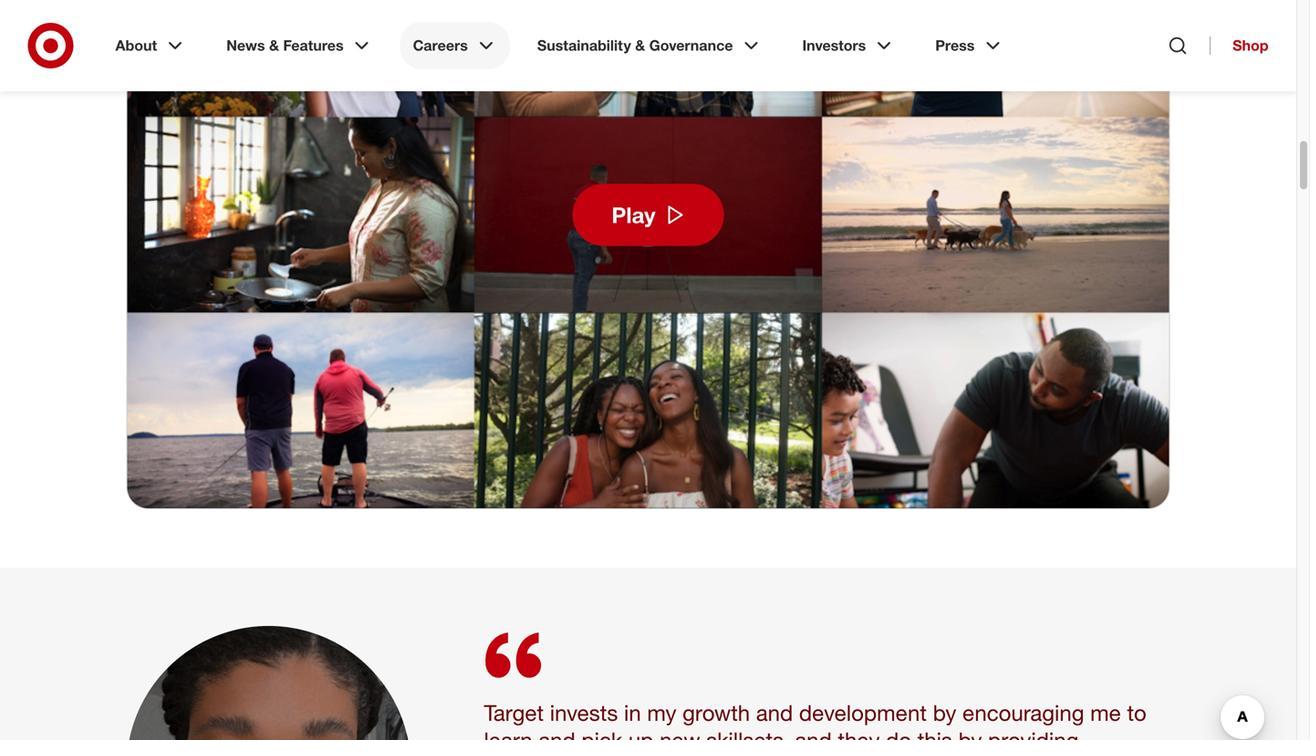 Task type: describe. For each thing, give the bounding box(es) containing it.
news
[[227, 37, 265, 54]]

new
[[660, 727, 701, 740]]

& for features
[[269, 37, 279, 54]]

about
[[115, 37, 157, 54]]

to
[[1128, 700, 1147, 726]]

shop
[[1233, 37, 1269, 54]]

press link
[[923, 22, 1017, 69]]

1 horizontal spatial and
[[757, 700, 793, 726]]

target invests in my growth and development by encouraging me to learn and pick up new skillsets, and they do this by providin
[[484, 700, 1152, 740]]

careers
[[413, 37, 468, 54]]

target
[[484, 700, 544, 726]]

growth
[[683, 700, 750, 726]]

2 horizontal spatial and
[[795, 727, 832, 740]]

up
[[629, 727, 654, 740]]

shop link
[[1210, 37, 1269, 55]]

& for governance
[[636, 37, 646, 54]]

skillsets,
[[707, 727, 789, 740]]

sustainability & governance link
[[525, 22, 775, 69]]

play
[[612, 202, 656, 228]]



Task type: locate. For each thing, give the bounding box(es) containing it.
investors link
[[790, 22, 908, 69]]

& right news
[[269, 37, 279, 54]]

development
[[800, 700, 927, 726]]

and
[[757, 700, 793, 726], [539, 727, 576, 740], [795, 727, 832, 740]]

features
[[283, 37, 344, 54]]

& inside sustainability & governance link
[[636, 37, 646, 54]]

news & features
[[227, 37, 344, 54]]

encouraging
[[963, 700, 1085, 726]]

investors
[[803, 37, 866, 54]]

0 vertical spatial by
[[933, 700, 957, 726]]

play button
[[573, 184, 724, 246]]

1 & from the left
[[269, 37, 279, 54]]

1 horizontal spatial &
[[636, 37, 646, 54]]

by
[[933, 700, 957, 726], [959, 727, 983, 740]]

by up this
[[933, 700, 957, 726]]

my
[[648, 700, 677, 726]]

about link
[[103, 22, 199, 69]]

0 horizontal spatial by
[[933, 700, 957, 726]]

invests
[[550, 700, 618, 726]]

governance
[[650, 37, 733, 54]]

this
[[918, 727, 953, 740]]

and down invests
[[539, 727, 576, 740]]

do
[[886, 727, 912, 740]]

news & features link
[[214, 22, 386, 69]]

and up skillsets,
[[757, 700, 793, 726]]

& inside news & features link
[[269, 37, 279, 54]]

in
[[624, 700, 641, 726]]

me
[[1091, 700, 1122, 726]]

1 horizontal spatial by
[[959, 727, 983, 740]]

&
[[269, 37, 279, 54], [636, 37, 646, 54]]

pick
[[582, 727, 623, 740]]

they
[[838, 727, 880, 740]]

sustainability & governance
[[537, 37, 733, 54]]

1 vertical spatial by
[[959, 727, 983, 740]]

by right this
[[959, 727, 983, 740]]

team target highlights 2022 image
[[127, 0, 1170, 508]]

& left governance
[[636, 37, 646, 54]]

2 & from the left
[[636, 37, 646, 54]]

press
[[936, 37, 975, 54]]

learn
[[484, 727, 533, 740]]

careers link
[[400, 22, 510, 69]]

and left they
[[795, 727, 832, 740]]

sustainability
[[537, 37, 631, 54]]

0 horizontal spatial &
[[269, 37, 279, 54]]

0 horizontal spatial and
[[539, 727, 576, 740]]



Task type: vqa. For each thing, say whether or not it's contained in the screenshot.
the topmost By
yes



